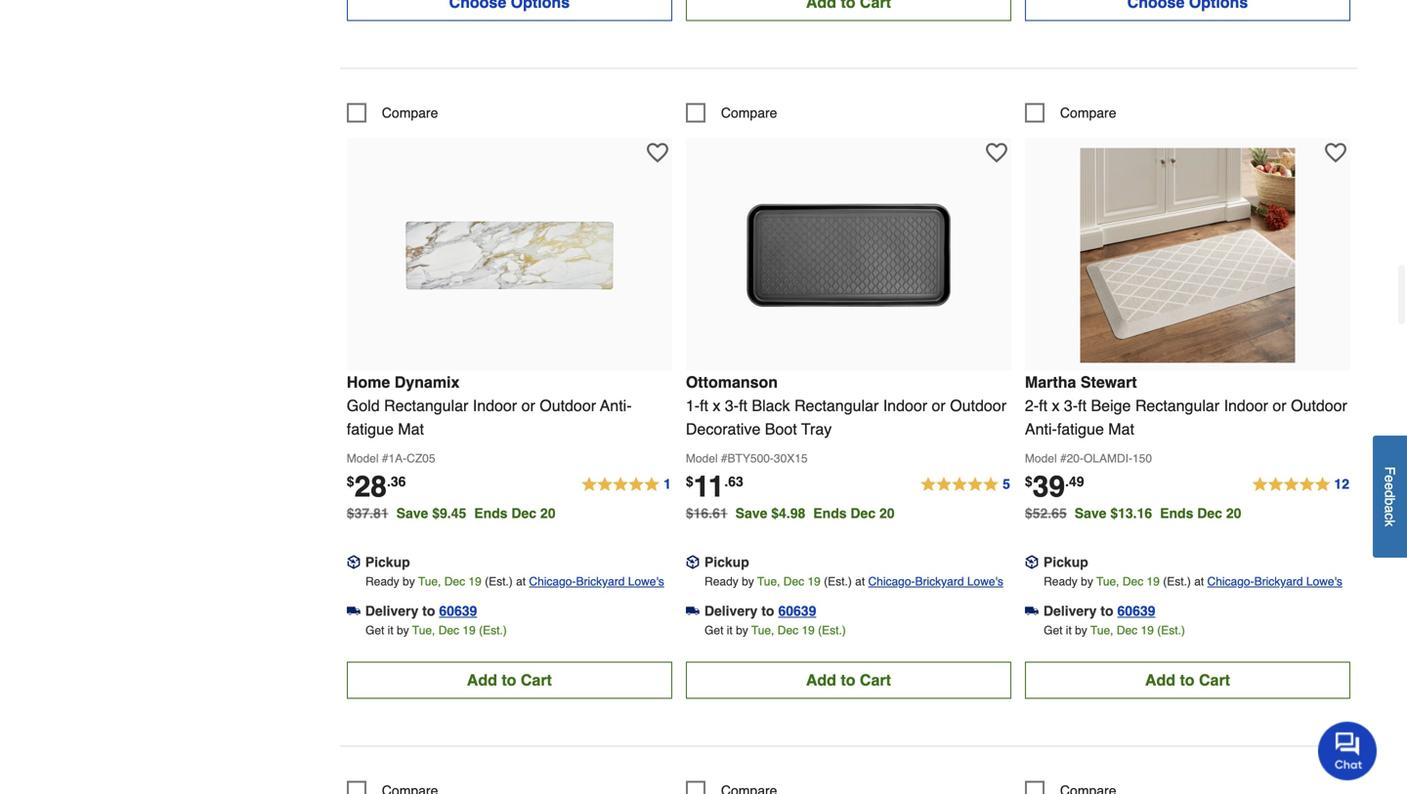 Task type: vqa. For each thing, say whether or not it's contained in the screenshot.
slow to the middle
no



Task type: describe. For each thing, give the bounding box(es) containing it.
compare for 5013551261 element in the left top of the page
[[382, 105, 438, 121]]

12 button
[[1251, 473, 1350, 497]]

home dynamix gold rectangular indoor or outdoor anti- fatigue mat
[[347, 373, 632, 438]]

at for third chicago-brickyard lowe's button
[[1194, 575, 1204, 589]]

c
[[1382, 513, 1398, 520]]

cart for second add to cart button from the right
[[860, 671, 891, 689]]

add for first add to cart button from right
[[1145, 671, 1176, 689]]

3 lowe's from the left
[[1306, 575, 1343, 589]]

3- inside the ottomanson 1-ft x 3-ft black rectangular indoor or outdoor decorative boot tray
[[725, 397, 739, 415]]

1 lowe's from the left
[[628, 575, 664, 589]]

11
[[693, 470, 724, 504]]

boot
[[765, 420, 797, 438]]

add to cart for second add to cart button from the right
[[806, 671, 891, 689]]

2 delivery to 60639 from the left
[[704, 603, 816, 619]]

savings save $9.45 element
[[396, 506, 563, 521]]

beige
[[1091, 397, 1131, 415]]

outdoor inside the ottomanson 1-ft x 3-ft black rectangular indoor or outdoor decorative boot tray
[[950, 397, 1007, 415]]

cart for first add to cart button from right
[[1199, 671, 1230, 689]]

ottomanson 1-ft x 3-ft black rectangular indoor or outdoor decorative boot tray image
[[741, 148, 956, 363]]

was price $37.81 element
[[347, 501, 396, 521]]

mat inside the home dynamix gold rectangular indoor or outdoor anti- fatigue mat
[[398, 420, 424, 438]]

$ 11 .63
[[686, 470, 744, 504]]

3- inside martha stewart 2-ft x 3-ft beige rectangular indoor or outdoor anti-fatigue mat
[[1064, 397, 1078, 415]]

20 for 28
[[540, 506, 556, 521]]

2 ft from the left
[[739, 397, 748, 415]]

was price $52.65 element
[[1025, 501, 1075, 521]]

3 delivery to 60639 from the left
[[1044, 603, 1156, 619]]

model # 1a-cz05
[[347, 452, 435, 465]]

compare for "5013551495" element
[[1060, 105, 1116, 121]]

cz05
[[407, 452, 435, 465]]

pickup image
[[686, 556, 700, 569]]

delivery for pickup image related to first chicago-brickyard lowe's button from the left
[[365, 603, 419, 619]]

dynamix
[[394, 373, 460, 391]]

1-
[[686, 397, 700, 415]]

pickup image for first chicago-brickyard lowe's button from the left
[[347, 556, 360, 569]]

ends for 39
[[1160, 506, 1194, 521]]

ready by tue, dec 19 (est.) at chicago-brickyard lowe's for third chicago-brickyard lowe's button
[[1044, 575, 1343, 589]]

brickyard for second chicago-brickyard lowe's button from the right
[[915, 575, 964, 589]]

savings save $13.16 element
[[1075, 506, 1249, 521]]

pickup for pickup image related to first chicago-brickyard lowe's button from the left
[[365, 554, 410, 570]]

add for third add to cart button from right
[[467, 671, 497, 689]]

28
[[354, 470, 387, 504]]

2 chicago- from the left
[[868, 575, 915, 589]]

truck filled image
[[686, 604, 700, 618]]

$9.45
[[432, 506, 466, 521]]

f
[[1382, 467, 1398, 475]]

60639 button for second chicago-brickyard lowe's button from the right
[[778, 601, 816, 621]]

$37.81 save $9.45 ends dec 20
[[347, 506, 556, 521]]

save for 11
[[736, 506, 767, 521]]

decorative
[[686, 420, 761, 438]]

save for 39
[[1075, 506, 1107, 521]]

add for second add to cart button from the right
[[806, 671, 836, 689]]

truck filled image for pickup image corresponding to third chicago-brickyard lowe's button
[[1025, 604, 1039, 618]]

martha stewart 2-ft x 3-ft beige rectangular indoor or outdoor anti-fatigue mat image
[[1080, 148, 1295, 363]]

2 e from the top
[[1382, 483, 1398, 490]]

1 add to cart button from the left
[[347, 662, 672, 699]]

5013721729 element
[[1025, 781, 1116, 794]]

anti- inside the home dynamix gold rectangular indoor or outdoor anti- fatigue mat
[[600, 397, 632, 415]]

at for second chicago-brickyard lowe's button from the right
[[855, 575, 865, 589]]

5 stars image for 11
[[920, 473, 1011, 497]]

model for 1-ft x 3-ft black rectangular indoor or outdoor decorative boot tray
[[686, 452, 718, 465]]

2 ready from the left
[[705, 575, 739, 589]]

2 heart outline image from the left
[[986, 142, 1007, 164]]

anti- inside martha stewart 2-ft x 3-ft beige rectangular indoor or outdoor anti-fatigue mat
[[1025, 420, 1057, 438]]

indoor inside the home dynamix gold rectangular indoor or outdoor anti- fatigue mat
[[473, 397, 517, 415]]

actual price $39.49 element
[[1025, 470, 1084, 504]]

1 ft from the left
[[700, 397, 708, 415]]

k
[[1382, 520, 1398, 527]]

x inside martha stewart 2-ft x 3-ft beige rectangular indoor or outdoor anti-fatigue mat
[[1052, 397, 1060, 415]]

1 button
[[581, 473, 672, 497]]

pickup image for third chicago-brickyard lowe's button
[[1025, 556, 1039, 569]]

3 ready from the left
[[1044, 575, 1078, 589]]

model # bty500-30x15
[[686, 452, 808, 465]]

2 get from the left
[[705, 624, 724, 637]]

# for home dynamix gold rectangular indoor or outdoor anti- fatigue mat
[[382, 452, 388, 465]]

1a-
[[388, 452, 407, 465]]

3 chicago-brickyard lowe's button from the left
[[1207, 572, 1343, 592]]

$16.61 save $4.98 ends dec 20
[[686, 506, 895, 521]]

2-
[[1025, 397, 1039, 415]]

model # 20-olamdi-150
[[1025, 452, 1152, 465]]

model for 2-ft x 3-ft beige rectangular indoor or outdoor anti-fatigue mat
[[1025, 452, 1057, 465]]

ends for 11
[[813, 506, 847, 521]]

compare for 5013721137 "element"
[[721, 105, 777, 121]]

ready by tue, dec 19 (est.) at chicago-brickyard lowe's for first chicago-brickyard lowe's button from the left
[[365, 575, 664, 589]]

outdoor inside martha stewart 2-ft x 3-ft beige rectangular indoor or outdoor anti-fatigue mat
[[1291, 397, 1347, 415]]

1 delivery to 60639 from the left
[[365, 603, 477, 619]]

outdoor inside the home dynamix gold rectangular indoor or outdoor anti- fatigue mat
[[540, 397, 596, 415]]

20 for 39
[[1226, 506, 1241, 521]]

martha
[[1025, 373, 1076, 391]]

5013721137 element
[[686, 103, 777, 122]]

add to cart for first add to cart button from right
[[1145, 671, 1230, 689]]

ottomanson 1-ft x 3-ft black rectangular indoor or outdoor decorative boot tray
[[686, 373, 1007, 438]]

actual price $28.36 element
[[347, 470, 406, 504]]

x inside the ottomanson 1-ft x 3-ft black rectangular indoor or outdoor decorative boot tray
[[713, 397, 721, 415]]

stewart
[[1081, 373, 1137, 391]]

actual price $11.63 element
[[686, 470, 744, 504]]

d
[[1382, 490, 1398, 498]]



Task type: locate. For each thing, give the bounding box(es) containing it.
2 horizontal spatial it
[[1066, 624, 1072, 637]]

1 horizontal spatial 60639 button
[[778, 601, 816, 621]]

1 horizontal spatial fatigue
[[1057, 420, 1104, 438]]

.36
[[387, 474, 406, 489]]

3 compare from the left
[[1060, 105, 1116, 121]]

chicago-brickyard lowe's button
[[529, 572, 664, 592], [868, 572, 1003, 592], [1207, 572, 1343, 592]]

# for martha stewart 2-ft x 3-ft beige rectangular indoor or outdoor anti-fatigue mat
[[1060, 452, 1067, 465]]

1 horizontal spatial model
[[686, 452, 718, 465]]

delivery to 60639
[[365, 603, 477, 619], [704, 603, 816, 619], [1044, 603, 1156, 619]]

pickup image down $52.65
[[1025, 556, 1039, 569]]

20-
[[1067, 452, 1084, 465]]

0 horizontal spatial 3-
[[725, 397, 739, 415]]

martha stewart 2-ft x 3-ft beige rectangular indoor or outdoor anti-fatigue mat
[[1025, 373, 1347, 438]]

# for ottomanson 1-ft x 3-ft black rectangular indoor or outdoor decorative boot tray
[[721, 452, 728, 465]]

ends dec 20 element for 28
[[474, 506, 563, 521]]

2 horizontal spatial or
[[1273, 397, 1287, 415]]

1 ready by tue, dec 19 (est.) at chicago-brickyard lowe's from the left
[[365, 575, 664, 589]]

1 horizontal spatial anti-
[[1025, 420, 1057, 438]]

0 horizontal spatial chicago-brickyard lowe's button
[[529, 572, 664, 592]]

a
[[1382, 506, 1398, 513]]

2 horizontal spatial model
[[1025, 452, 1057, 465]]

1 horizontal spatial get it by tue, dec 19 (est.)
[[705, 624, 846, 637]]

4 ft from the left
[[1078, 397, 1087, 415]]

1 5 stars image from the left
[[581, 473, 672, 497]]

3 rectangular from the left
[[1135, 397, 1220, 415]]

ends dec 20 element for 11
[[813, 506, 903, 521]]

(est.)
[[485, 575, 513, 589], [824, 575, 852, 589], [1163, 575, 1191, 589], [479, 624, 507, 637], [818, 624, 846, 637], [1157, 624, 1185, 637]]

1 brickyard from the left
[[576, 575, 625, 589]]

1 horizontal spatial 20
[[879, 506, 895, 521]]

ready by tue, dec 19 (est.) at chicago-brickyard lowe's down savings save $4.98 element on the bottom right of the page
[[705, 575, 1003, 589]]

2 horizontal spatial ends
[[1160, 506, 1194, 521]]

2 horizontal spatial indoor
[[1224, 397, 1268, 415]]

0 horizontal spatial ready
[[365, 575, 399, 589]]

3 model from the left
[[1025, 452, 1057, 465]]

by
[[403, 575, 415, 589], [742, 575, 754, 589], [1081, 575, 1093, 589], [397, 624, 409, 637], [736, 624, 748, 637], [1075, 624, 1087, 637]]

brickyard
[[576, 575, 625, 589], [915, 575, 964, 589], [1254, 575, 1303, 589]]

heart outline image
[[1325, 142, 1346, 164]]

0 horizontal spatial 60639 button
[[439, 601, 477, 621]]

3 ends from the left
[[1160, 506, 1194, 521]]

0 horizontal spatial ends dec 20 element
[[474, 506, 563, 521]]

1 horizontal spatial get
[[705, 624, 724, 637]]

1 horizontal spatial ready by tue, dec 19 (est.) at chicago-brickyard lowe's
[[705, 575, 1003, 589]]

at down savings save $13.16 element
[[1194, 575, 1204, 589]]

20
[[540, 506, 556, 521], [879, 506, 895, 521], [1226, 506, 1241, 521]]

2 save from the left
[[736, 506, 767, 521]]

it
[[388, 624, 393, 637], [727, 624, 733, 637], [1066, 624, 1072, 637]]

2 ready by tue, dec 19 (est.) at chicago-brickyard lowe's from the left
[[705, 575, 1003, 589]]

2 horizontal spatial delivery
[[1044, 603, 1097, 619]]

0 horizontal spatial mat
[[398, 420, 424, 438]]

0 horizontal spatial pickup image
[[347, 556, 360, 569]]

5 stars image containing 12
[[1251, 473, 1350, 497]]

.49
[[1065, 474, 1084, 489]]

3 cart from the left
[[1199, 671, 1230, 689]]

ends right $9.45
[[474, 506, 508, 521]]

1 heart outline image from the left
[[647, 142, 668, 164]]

1
[[664, 476, 671, 492]]

0 horizontal spatial 5 stars image
[[581, 473, 672, 497]]

delivery
[[365, 603, 419, 619], [704, 603, 758, 619], [1044, 603, 1097, 619]]

2 20 from the left
[[879, 506, 895, 521]]

e up b
[[1382, 483, 1398, 490]]

to
[[422, 603, 435, 619], [761, 603, 774, 619], [1101, 603, 1114, 619], [502, 671, 516, 689], [841, 671, 856, 689], [1180, 671, 1195, 689]]

$ for 28
[[347, 474, 354, 489]]

0 horizontal spatial compare
[[382, 105, 438, 121]]

2 60639 from the left
[[778, 603, 816, 619]]

2 model from the left
[[686, 452, 718, 465]]

$ for 11
[[686, 474, 693, 489]]

1 20 from the left
[[540, 506, 556, 521]]

2 indoor from the left
[[883, 397, 927, 415]]

add to cart button
[[347, 662, 672, 699], [686, 662, 1011, 699], [1025, 662, 1350, 699]]

0 horizontal spatial 60639
[[439, 603, 477, 619]]

save
[[396, 506, 428, 521], [736, 506, 767, 521], [1075, 506, 1107, 521]]

0 horizontal spatial chicago-
[[529, 575, 576, 589]]

0 horizontal spatial x
[[713, 397, 721, 415]]

1 compare from the left
[[382, 105, 438, 121]]

2 pickup from the left
[[704, 554, 749, 570]]

olamdi-
[[1084, 452, 1133, 465]]

2 60639 button from the left
[[778, 601, 816, 621]]

it for pickup image corresponding to third chicago-brickyard lowe's button
[[1066, 624, 1072, 637]]

2 at from the left
[[855, 575, 865, 589]]

5013551495 element
[[1025, 103, 1116, 122]]

$37.81
[[347, 506, 389, 521]]

2 # from the left
[[721, 452, 728, 465]]

indoor inside martha stewart 2-ft x 3-ft beige rectangular indoor or outdoor anti-fatigue mat
[[1224, 397, 1268, 415]]

1 pickup from the left
[[365, 554, 410, 570]]

anti- down "2-"
[[1025, 420, 1057, 438]]

save for 28
[[396, 506, 428, 521]]

2 get it by tue, dec 19 (est.) from the left
[[705, 624, 846, 637]]

fatigue inside the home dynamix gold rectangular indoor or outdoor anti- fatigue mat
[[347, 420, 394, 438]]

it for pickup image related to first chicago-brickyard lowe's button from the left
[[388, 624, 393, 637]]

1 horizontal spatial brickyard
[[915, 575, 964, 589]]

2 truck filled image from the left
[[1025, 604, 1039, 618]]

$ 28 .36
[[347, 470, 406, 504]]

bty500-
[[728, 452, 774, 465]]

mat up cz05
[[398, 420, 424, 438]]

rectangular up tray
[[794, 397, 879, 415]]

0 horizontal spatial outdoor
[[540, 397, 596, 415]]

ottomanson
[[686, 373, 778, 391]]

e
[[1382, 475, 1398, 483], [1382, 483, 1398, 490]]

pickup image down $37.81
[[347, 556, 360, 569]]

0 horizontal spatial truck filled image
[[347, 604, 360, 618]]

heart outline image
[[647, 142, 668, 164], [986, 142, 1007, 164]]

get
[[365, 624, 384, 637], [705, 624, 724, 637], [1044, 624, 1063, 637]]

0 horizontal spatial lowe's
[[628, 575, 664, 589]]

1 # from the left
[[382, 452, 388, 465]]

$ right 5
[[1025, 474, 1033, 489]]

1 horizontal spatial 5 stars image
[[920, 473, 1011, 497]]

0 horizontal spatial get
[[365, 624, 384, 637]]

home
[[347, 373, 390, 391]]

1 or from the left
[[521, 397, 535, 415]]

get it by tue, dec 19 (est.) for 60639 button for first chicago-brickyard lowe's button from the left
[[365, 624, 507, 637]]

at down savings save $4.98 element on the bottom right of the page
[[855, 575, 865, 589]]

1 pickup image from the left
[[347, 556, 360, 569]]

chicago-
[[529, 575, 576, 589], [868, 575, 915, 589], [1207, 575, 1254, 589]]

ends for 28
[[474, 506, 508, 521]]

2 x from the left
[[1052, 397, 1060, 415]]

ready down $52.65
[[1044, 575, 1078, 589]]

ends dec 20 element
[[474, 506, 563, 521], [813, 506, 903, 521], [1160, 506, 1249, 521]]

$ 39 .49
[[1025, 470, 1084, 504]]

# up .63
[[721, 452, 728, 465]]

1 ends from the left
[[474, 506, 508, 521]]

2 horizontal spatial rectangular
[[1135, 397, 1220, 415]]

3 $ from the left
[[1025, 474, 1033, 489]]

1 it from the left
[[388, 624, 393, 637]]

brickyard for third chicago-brickyard lowe's button
[[1254, 575, 1303, 589]]

2 horizontal spatial ends dec 20 element
[[1160, 506, 1249, 521]]

0 horizontal spatial at
[[516, 575, 526, 589]]

1 horizontal spatial cart
[[860, 671, 891, 689]]

ready by tue, dec 19 (est.) at chicago-brickyard lowe's down savings save $13.16 element
[[1044, 575, 1343, 589]]

1 horizontal spatial rectangular
[[794, 397, 879, 415]]

2 horizontal spatial 60639
[[1117, 603, 1156, 619]]

x
[[713, 397, 721, 415], [1052, 397, 1060, 415]]

2 horizontal spatial ready by tue, dec 19 (est.) at chicago-brickyard lowe's
[[1044, 575, 1343, 589]]

2 horizontal spatial 20
[[1226, 506, 1241, 521]]

get it by tue, dec 19 (est.)
[[365, 624, 507, 637], [705, 624, 846, 637], [1044, 624, 1185, 637]]

x right "2-"
[[1052, 397, 1060, 415]]

$
[[347, 474, 354, 489], [686, 474, 693, 489], [1025, 474, 1033, 489]]

# up .49 on the bottom right of page
[[1060, 452, 1067, 465]]

2 add to cart button from the left
[[686, 662, 1011, 699]]

3 add to cart button from the left
[[1025, 662, 1350, 699]]

3 chicago- from the left
[[1207, 575, 1254, 589]]

2 horizontal spatial #
[[1060, 452, 1067, 465]]

0 horizontal spatial add to cart button
[[347, 662, 672, 699]]

2 horizontal spatial add
[[1145, 671, 1176, 689]]

x right 1-
[[713, 397, 721, 415]]

3 get it by tue, dec 19 (est.) from the left
[[1044, 624, 1185, 637]]

60639 button for first chicago-brickyard lowe's button from the left
[[439, 601, 477, 621]]

5
[[1003, 476, 1010, 492]]

black
[[752, 397, 790, 415]]

ft
[[700, 397, 708, 415], [739, 397, 748, 415], [1039, 397, 1048, 415], [1078, 397, 1087, 415]]

2 horizontal spatial cart
[[1199, 671, 1230, 689]]

5 stars image containing 5
[[920, 473, 1011, 497]]

was price $16.61 element
[[686, 501, 736, 521]]

0 horizontal spatial delivery
[[365, 603, 419, 619]]

tray
[[801, 420, 832, 438]]

3 indoor from the left
[[1224, 397, 1268, 415]]

ends right $13.16
[[1160, 506, 1194, 521]]

1 cart from the left
[[521, 671, 552, 689]]

gold
[[347, 397, 380, 415]]

0 horizontal spatial ready by tue, dec 19 (est.) at chicago-brickyard lowe's
[[365, 575, 664, 589]]

pickup
[[365, 554, 410, 570], [704, 554, 749, 570], [1044, 554, 1088, 570]]

0 horizontal spatial pickup
[[365, 554, 410, 570]]

tue,
[[418, 575, 441, 589], [757, 575, 780, 589], [1096, 575, 1119, 589], [412, 624, 435, 637], [751, 624, 774, 637], [1091, 624, 1114, 637]]

save down .36
[[396, 506, 428, 521]]

5 stars image
[[581, 473, 672, 497], [920, 473, 1011, 497], [1251, 473, 1350, 497]]

0 horizontal spatial #
[[382, 452, 388, 465]]

get it by tue, dec 19 (est.) for 60639 button for third chicago-brickyard lowe's button
[[1044, 624, 1185, 637]]

0 horizontal spatial 20
[[540, 506, 556, 521]]

1 horizontal spatial or
[[932, 397, 946, 415]]

60639 for 60639 button for third chicago-brickyard lowe's button
[[1117, 603, 1156, 619]]

mat down beige
[[1108, 420, 1135, 438]]

0 horizontal spatial cart
[[521, 671, 552, 689]]

3 delivery from the left
[[1044, 603, 1097, 619]]

0 horizontal spatial fatigue
[[347, 420, 394, 438]]

1 horizontal spatial indoor
[[883, 397, 927, 415]]

get it by tue, dec 19 (est.) for 60639 button corresponding to second chicago-brickyard lowe's button from the right
[[705, 624, 846, 637]]

# up .36
[[382, 452, 388, 465]]

rectangular down dynamix
[[384, 397, 468, 415]]

pickup for pickup image corresponding to third chicago-brickyard lowe's button
[[1044, 554, 1088, 570]]

1 3- from the left
[[725, 397, 739, 415]]

0 horizontal spatial model
[[347, 452, 379, 465]]

12
[[1334, 476, 1350, 492]]

2 compare from the left
[[721, 105, 777, 121]]

1 horizontal spatial pickup image
[[1025, 556, 1039, 569]]

$ for 39
[[1025, 474, 1033, 489]]

compare
[[382, 105, 438, 121], [721, 105, 777, 121], [1060, 105, 1116, 121]]

1 get it by tue, dec 19 (est.) from the left
[[365, 624, 507, 637]]

1 horizontal spatial pickup
[[704, 554, 749, 570]]

at
[[516, 575, 526, 589], [855, 575, 865, 589], [1194, 575, 1204, 589]]

$ inside $ 28 .36
[[347, 474, 354, 489]]

model
[[347, 452, 379, 465], [686, 452, 718, 465], [1025, 452, 1057, 465]]

60639 button for third chicago-brickyard lowe's button
[[1117, 601, 1156, 621]]

1 rectangular from the left
[[384, 397, 468, 415]]

2 it from the left
[[727, 624, 733, 637]]

$ right 1
[[686, 474, 693, 489]]

2 horizontal spatial 5 stars image
[[1251, 473, 1350, 497]]

rectangular inside the ottomanson 1-ft x 3-ft black rectangular indoor or outdoor decorative boot tray
[[794, 397, 879, 415]]

rectangular inside martha stewart 2-ft x 3-ft beige rectangular indoor or outdoor anti-fatigue mat
[[1135, 397, 1220, 415]]

save down .63
[[736, 506, 767, 521]]

2 ends dec 20 element from the left
[[813, 506, 903, 521]]

rectangular up 150
[[1135, 397, 1220, 415]]

3 5 stars image from the left
[[1251, 473, 1350, 497]]

5 stars image left 39
[[920, 473, 1011, 497]]

1 horizontal spatial #
[[721, 452, 728, 465]]

lowe's
[[628, 575, 664, 589], [967, 575, 1003, 589], [1306, 575, 1343, 589]]

or inside the home dynamix gold rectangular indoor or outdoor anti- fatigue mat
[[521, 397, 535, 415]]

2 $ from the left
[[686, 474, 693, 489]]

cart
[[521, 671, 552, 689], [860, 671, 891, 689], [1199, 671, 1230, 689]]

chat invite button image
[[1318, 721, 1378, 781]]

0 horizontal spatial delivery to 60639
[[365, 603, 477, 619]]

2 horizontal spatial brickyard
[[1254, 575, 1303, 589]]

0 horizontal spatial $
[[347, 474, 354, 489]]

model up 28 on the left bottom of the page
[[347, 452, 379, 465]]

model for gold rectangular indoor or outdoor anti- fatigue mat
[[347, 452, 379, 465]]

at down savings save $9.45 element
[[516, 575, 526, 589]]

1 horizontal spatial lowe's
[[967, 575, 1003, 589]]

pickup down $52.65
[[1044, 554, 1088, 570]]

5 button
[[920, 473, 1011, 497]]

fatigue
[[347, 420, 394, 438], [1057, 420, 1104, 438]]

mat
[[398, 420, 424, 438], [1108, 420, 1135, 438]]

ends right $4.98
[[813, 506, 847, 521]]

2 horizontal spatial pickup
[[1044, 554, 1088, 570]]

f e e d b a c k
[[1382, 467, 1398, 527]]

e up d
[[1382, 475, 1398, 483]]

truck filled image
[[347, 604, 360, 618], [1025, 604, 1039, 618]]

2 horizontal spatial $
[[1025, 474, 1033, 489]]

b
[[1382, 498, 1398, 506]]

rectangular inside the home dynamix gold rectangular indoor or outdoor anti- fatigue mat
[[384, 397, 468, 415]]

0 horizontal spatial ends
[[474, 506, 508, 521]]

3 # from the left
[[1060, 452, 1067, 465]]

5014232361 element
[[347, 781, 438, 794]]

2 horizontal spatial ready
[[1044, 575, 1078, 589]]

1 horizontal spatial delivery to 60639
[[704, 603, 816, 619]]

compare inside 5013551261 element
[[382, 105, 438, 121]]

5 stars image for 28
[[581, 473, 672, 497]]

3 ready by tue, dec 19 (est.) at chicago-brickyard lowe's from the left
[[1044, 575, 1343, 589]]

fatigue up the 20-
[[1057, 420, 1104, 438]]

1 save from the left
[[396, 506, 428, 521]]

39
[[1033, 470, 1065, 504]]

3- down the ottomanson
[[725, 397, 739, 415]]

5001593247 element
[[686, 781, 777, 794]]

2 horizontal spatial outdoor
[[1291, 397, 1347, 415]]

60639 for 60639 button corresponding to second chicago-brickyard lowe's button from the right
[[778, 603, 816, 619]]

3 it from the left
[[1066, 624, 1072, 637]]

0 horizontal spatial save
[[396, 506, 428, 521]]

3-
[[725, 397, 739, 415], [1064, 397, 1078, 415]]

compare inside "5013551495" element
[[1060, 105, 1116, 121]]

1 get from the left
[[365, 624, 384, 637]]

2 chicago-brickyard lowe's button from the left
[[868, 572, 1003, 592]]

cart for third add to cart button from right
[[521, 671, 552, 689]]

3 add to cart from the left
[[1145, 671, 1230, 689]]

2 horizontal spatial lowe's
[[1306, 575, 1343, 589]]

60639
[[439, 603, 477, 619], [778, 603, 816, 619], [1117, 603, 1156, 619]]

ft down martha
[[1039, 397, 1048, 415]]

ready down $37.81
[[365, 575, 399, 589]]

1 horizontal spatial save
[[736, 506, 767, 521]]

1 fatigue from the left
[[347, 420, 394, 438]]

5 stars image left 11
[[581, 473, 672, 497]]

outdoor
[[540, 397, 596, 415], [950, 397, 1007, 415], [1291, 397, 1347, 415]]

1 e from the top
[[1382, 475, 1398, 483]]

1 vertical spatial anti-
[[1025, 420, 1057, 438]]

1 add to cart from the left
[[467, 671, 552, 689]]

20 for 11
[[879, 506, 895, 521]]

ready
[[365, 575, 399, 589], [705, 575, 739, 589], [1044, 575, 1078, 589]]

0 horizontal spatial it
[[388, 624, 393, 637]]

1 horizontal spatial ends
[[813, 506, 847, 521]]

2 horizontal spatial 60639 button
[[1117, 601, 1156, 621]]

rectangular
[[384, 397, 468, 415], [794, 397, 879, 415], [1135, 397, 1220, 415]]

pickup right pickup icon
[[704, 554, 749, 570]]

pickup for pickup icon
[[704, 554, 749, 570]]

2 horizontal spatial get
[[1044, 624, 1063, 637]]

$ up the was price $37.81 element
[[347, 474, 354, 489]]

savings save $4.98 element
[[736, 506, 903, 521]]

1 60639 button from the left
[[439, 601, 477, 621]]

or inside the ottomanson 1-ft x 3-ft black rectangular indoor or outdoor decorative boot tray
[[932, 397, 946, 415]]

2 outdoor from the left
[[950, 397, 1007, 415]]

2 delivery from the left
[[704, 603, 758, 619]]

1 $ from the left
[[347, 474, 354, 489]]

0 horizontal spatial or
[[521, 397, 535, 415]]

anti-
[[600, 397, 632, 415], [1025, 420, 1057, 438]]

add
[[467, 671, 497, 689], [806, 671, 836, 689], [1145, 671, 1176, 689]]

3 add from the left
[[1145, 671, 1176, 689]]

fatigue inside martha stewart 2-ft x 3-ft beige rectangular indoor or outdoor anti-fatigue mat
[[1057, 420, 1104, 438]]

ends dec 20 element right $9.45
[[474, 506, 563, 521]]

ft up decorative
[[700, 397, 708, 415]]

60639 button
[[439, 601, 477, 621], [778, 601, 816, 621], [1117, 601, 1156, 621]]

2 ends from the left
[[813, 506, 847, 521]]

it for pickup icon
[[727, 624, 733, 637]]

ft down the ottomanson
[[739, 397, 748, 415]]

2 horizontal spatial add to cart
[[1145, 671, 1230, 689]]

pickup down $37.81
[[365, 554, 410, 570]]

brickyard for first chicago-brickyard lowe's button from the left
[[576, 575, 625, 589]]

ends dec 20 element for 39
[[1160, 506, 1249, 521]]

$ inside '$ 11 .63'
[[686, 474, 693, 489]]

2 fatigue from the left
[[1057, 420, 1104, 438]]

0 horizontal spatial indoor
[[473, 397, 517, 415]]

$ inside $ 39 .49
[[1025, 474, 1033, 489]]

2 horizontal spatial save
[[1075, 506, 1107, 521]]

1 horizontal spatial heart outline image
[[986, 142, 1007, 164]]

1 chicago-brickyard lowe's button from the left
[[529, 572, 664, 592]]

3 60639 button from the left
[[1117, 601, 1156, 621]]

pickup image
[[347, 556, 360, 569], [1025, 556, 1039, 569]]

2 5 stars image from the left
[[920, 473, 1011, 497]]

150
[[1133, 452, 1152, 465]]

2 cart from the left
[[860, 671, 891, 689]]

save down .49 on the bottom right of page
[[1075, 506, 1107, 521]]

or inside martha stewart 2-ft x 3-ft beige rectangular indoor or outdoor anti-fatigue mat
[[1273, 397, 1287, 415]]

1 horizontal spatial $
[[686, 474, 693, 489]]

ends dec 20 element right $13.16
[[1160, 506, 1249, 521]]

ready down $16.61
[[705, 575, 739, 589]]

at for first chicago-brickyard lowe's button from the left
[[516, 575, 526, 589]]

$52.65
[[1025, 506, 1067, 521]]

truck filled image for pickup image related to first chicago-brickyard lowe's button from the left
[[347, 604, 360, 618]]

ends dec 20 element right $4.98
[[813, 506, 903, 521]]

19
[[468, 575, 482, 589], [808, 575, 821, 589], [1147, 575, 1160, 589], [463, 624, 476, 637], [802, 624, 815, 637], [1141, 624, 1154, 637]]

3 or from the left
[[1273, 397, 1287, 415]]

2 rectangular from the left
[[794, 397, 879, 415]]

model up 39
[[1025, 452, 1057, 465]]

$4.98
[[771, 506, 806, 521]]

$13.16
[[1110, 506, 1152, 521]]

1 truck filled image from the left
[[347, 604, 360, 618]]

1 horizontal spatial delivery
[[704, 603, 758, 619]]

dec
[[511, 506, 537, 521], [851, 506, 876, 521], [1197, 506, 1222, 521], [444, 575, 465, 589], [784, 575, 804, 589], [1123, 575, 1144, 589], [438, 624, 459, 637], [778, 624, 798, 637], [1117, 624, 1138, 637]]

f e e d b a c k button
[[1373, 436, 1407, 558]]

3- down martha
[[1064, 397, 1078, 415]]

1 outdoor from the left
[[540, 397, 596, 415]]

1 horizontal spatial truck filled image
[[1025, 604, 1039, 618]]

indoor inside the ottomanson 1-ft x 3-ft black rectangular indoor or outdoor decorative boot tray
[[883, 397, 927, 415]]

1 add from the left
[[467, 671, 497, 689]]

ready by tue, dec 19 (est.) at chicago-brickyard lowe's
[[365, 575, 664, 589], [705, 575, 1003, 589], [1044, 575, 1343, 589]]

3 get from the left
[[1044, 624, 1063, 637]]

1 mat from the left
[[398, 420, 424, 438]]

1 horizontal spatial chicago-brickyard lowe's button
[[868, 572, 1003, 592]]

60639 for 60639 button for first chicago-brickyard lowe's button from the left
[[439, 603, 477, 619]]

ready by tue, dec 19 (est.) at chicago-brickyard lowe's down savings save $9.45 element
[[365, 575, 664, 589]]

$52.65 save $13.16 ends dec 20
[[1025, 506, 1241, 521]]

fatigue down gold
[[347, 420, 394, 438]]

3 ft from the left
[[1039, 397, 1048, 415]]

1 horizontal spatial outdoor
[[950, 397, 1007, 415]]

2 3- from the left
[[1064, 397, 1078, 415]]

1 60639 from the left
[[439, 603, 477, 619]]

5 stars image left d
[[1251, 473, 1350, 497]]

.63
[[724, 474, 744, 489]]

2 add from the left
[[806, 671, 836, 689]]

1 indoor from the left
[[473, 397, 517, 415]]

compare inside 5013721137 "element"
[[721, 105, 777, 121]]

30x15
[[774, 452, 808, 465]]

ready by tue, dec 19 (est.) at chicago-brickyard lowe's for second chicago-brickyard lowe's button from the right
[[705, 575, 1003, 589]]

1 ready from the left
[[365, 575, 399, 589]]

0 horizontal spatial heart outline image
[[647, 142, 668, 164]]

1 horizontal spatial ends dec 20 element
[[813, 506, 903, 521]]

home dynamix gold rectangular indoor or outdoor anti-fatigue mat image
[[402, 148, 617, 363]]

3 20 from the left
[[1226, 506, 1241, 521]]

2 horizontal spatial chicago-
[[1207, 575, 1254, 589]]

0 horizontal spatial get it by tue, dec 19 (est.)
[[365, 624, 507, 637]]

delivery for pickup image corresponding to third chicago-brickyard lowe's button
[[1044, 603, 1097, 619]]

5013551261 element
[[347, 103, 438, 122]]

1 horizontal spatial it
[[727, 624, 733, 637]]

2 add to cart from the left
[[806, 671, 891, 689]]

add to cart
[[467, 671, 552, 689], [806, 671, 891, 689], [1145, 671, 1230, 689]]

add to cart for third add to cart button from right
[[467, 671, 552, 689]]

1 delivery from the left
[[365, 603, 419, 619]]

model up 11
[[686, 452, 718, 465]]

ft left beige
[[1078, 397, 1087, 415]]

indoor
[[473, 397, 517, 415], [883, 397, 927, 415], [1224, 397, 1268, 415]]

1 horizontal spatial 60639
[[778, 603, 816, 619]]

2 horizontal spatial delivery to 60639
[[1044, 603, 1156, 619]]

0 horizontal spatial add to cart
[[467, 671, 552, 689]]

5 stars image containing 1
[[581, 473, 672, 497]]

1 chicago- from the left
[[529, 575, 576, 589]]

#
[[382, 452, 388, 465], [721, 452, 728, 465], [1060, 452, 1067, 465]]

1 horizontal spatial add to cart button
[[686, 662, 1011, 699]]

0 horizontal spatial rectangular
[[384, 397, 468, 415]]

3 outdoor from the left
[[1291, 397, 1347, 415]]

2 lowe's from the left
[[967, 575, 1003, 589]]

2 horizontal spatial compare
[[1060, 105, 1116, 121]]

5 stars image for 39
[[1251, 473, 1350, 497]]

$16.61
[[686, 506, 728, 521]]

anti- left 1-
[[600, 397, 632, 415]]

2 horizontal spatial at
[[1194, 575, 1204, 589]]

1 horizontal spatial 3-
[[1064, 397, 1078, 415]]

or
[[521, 397, 535, 415], [932, 397, 946, 415], [1273, 397, 1287, 415]]

ends
[[474, 506, 508, 521], [813, 506, 847, 521], [1160, 506, 1194, 521]]

2 mat from the left
[[1108, 420, 1135, 438]]

1 horizontal spatial chicago-
[[868, 575, 915, 589]]

1 model from the left
[[347, 452, 379, 465]]

mat inside martha stewart 2-ft x 3-ft beige rectangular indoor or outdoor anti-fatigue mat
[[1108, 420, 1135, 438]]

delivery for pickup icon
[[704, 603, 758, 619]]



